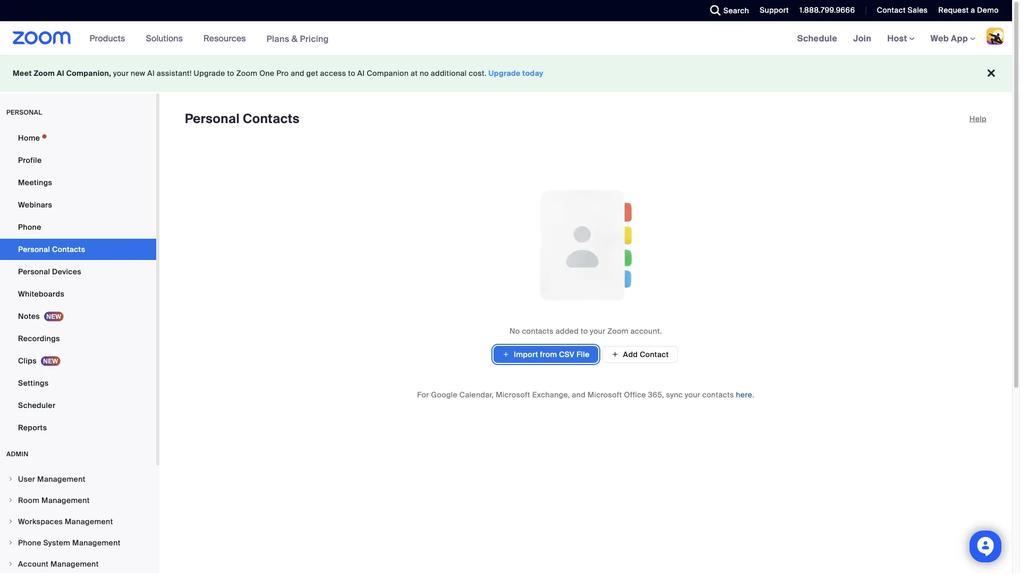 Task type: vqa. For each thing, say whether or not it's contained in the screenshot.
Join link in the top right of the page
yes



Task type: describe. For each thing, give the bounding box(es) containing it.
2 microsoft from the left
[[588, 390, 622, 400]]

meet
[[13, 69, 32, 78]]

phone system management menu item
[[0, 533, 156, 554]]

request a demo
[[939, 5, 999, 15]]

1 horizontal spatial to
[[348, 69, 355, 78]]

management for account management
[[50, 560, 99, 570]]

cost.
[[469, 69, 487, 78]]

access
[[320, 69, 346, 78]]

devices
[[52, 267, 81, 277]]

add contact button
[[602, 346, 678, 363]]

account management
[[18, 560, 99, 570]]

clips
[[18, 356, 37, 366]]

schedule
[[797, 33, 837, 44]]

meet zoom ai companion, footer
[[0, 55, 1012, 92]]

account
[[18, 560, 49, 570]]

no
[[510, 327, 520, 336]]

plans & pricing
[[267, 33, 329, 44]]

search
[[724, 6, 749, 15]]

workspaces management menu item
[[0, 512, 156, 532]]

assistant!
[[157, 69, 192, 78]]

meetings link
[[0, 172, 156, 193]]

1.888.799.9666 button up the schedule link
[[800, 5, 855, 15]]

1.888.799.9666 button up 'schedule'
[[792, 0, 858, 21]]

user management menu item
[[0, 470, 156, 490]]

help link
[[970, 111, 987, 128]]

add
[[623, 350, 638, 360]]

personal
[[6, 108, 42, 117]]

3 ai from the left
[[357, 69, 365, 78]]

solutions
[[146, 33, 183, 44]]

scheduler
[[18, 401, 55, 411]]

add image for import
[[502, 350, 510, 360]]

join link
[[845, 21, 879, 55]]

personal contacts link
[[0, 239, 156, 260]]

new
[[131, 69, 145, 78]]

support
[[760, 5, 789, 15]]

phone system management
[[18, 539, 121, 548]]

home link
[[0, 128, 156, 149]]

sales
[[908, 5, 928, 15]]

user management
[[18, 475, 85, 485]]

personal for personal contacts link
[[18, 245, 50, 255]]

whiteboards
[[18, 289, 64, 299]]

365,
[[648, 390, 664, 400]]

system
[[43, 539, 70, 548]]

product information navigation
[[82, 21, 337, 56]]

banner containing products
[[0, 21, 1012, 56]]

notes link
[[0, 306, 156, 327]]

room
[[18, 496, 40, 506]]

workspaces
[[18, 517, 63, 527]]

web
[[931, 33, 949, 44]]

at
[[411, 69, 418, 78]]

csv
[[559, 350, 575, 360]]

1 vertical spatial and
[[572, 390, 586, 400]]

0 horizontal spatial to
[[227, 69, 234, 78]]

reports link
[[0, 418, 156, 439]]

1 horizontal spatial contacts
[[243, 111, 300, 127]]

1 upgrade from the left
[[194, 69, 225, 78]]

meetings
[[18, 178, 52, 188]]

web app
[[931, 33, 968, 44]]

no contacts added to your zoom account.
[[510, 327, 662, 336]]

personal devices link
[[0, 261, 156, 283]]

from
[[540, 350, 557, 360]]

resources
[[204, 33, 246, 44]]

webinars
[[18, 200, 52, 210]]

app
[[951, 33, 968, 44]]

1 horizontal spatial zoom
[[236, 69, 257, 78]]

2 horizontal spatial zoom
[[608, 327, 629, 336]]

for
[[417, 390, 429, 400]]

solutions button
[[146, 21, 188, 55]]

today
[[523, 69, 544, 78]]

here link
[[736, 390, 752, 400]]

here
[[736, 390, 752, 400]]

import from csv file
[[514, 350, 590, 360]]

profile
[[18, 155, 42, 165]]

phone for phone system management
[[18, 539, 41, 548]]

import from csv file button
[[494, 346, 598, 363]]

for google calendar, microsoft exchange, and microsoft office 365, sync your contacts here .
[[417, 390, 754, 400]]

phone link
[[0, 217, 156, 238]]

user
[[18, 475, 35, 485]]

1.888.799.9666
[[800, 5, 855, 15]]

one
[[259, 69, 275, 78]]

sync
[[666, 390, 683, 400]]

help
[[970, 114, 987, 124]]

&
[[292, 33, 298, 44]]

2 vertical spatial your
[[685, 390, 700, 400]]

a
[[971, 5, 975, 15]]

recordings link
[[0, 328, 156, 350]]

home
[[18, 133, 40, 143]]

products
[[90, 33, 125, 44]]

join
[[853, 33, 872, 44]]

schedule link
[[789, 21, 845, 55]]

0 vertical spatial contact
[[877, 5, 906, 15]]

pro
[[276, 69, 289, 78]]

web app button
[[931, 33, 976, 44]]

management for workspaces management
[[65, 517, 113, 527]]

no
[[420, 69, 429, 78]]



Task type: locate. For each thing, give the bounding box(es) containing it.
right image inside account management 'menu item'
[[7, 562, 14, 568]]

to down resources dropdown button
[[227, 69, 234, 78]]

management up "workspaces management"
[[41, 496, 90, 506]]

0 vertical spatial right image
[[7, 477, 14, 483]]

0 horizontal spatial ai
[[57, 69, 64, 78]]

support link
[[752, 0, 792, 21], [760, 5, 789, 15]]

right image
[[7, 498, 14, 504], [7, 562, 14, 568]]

and
[[291, 69, 304, 78], [572, 390, 586, 400]]

1 vertical spatial contacts
[[702, 390, 734, 400]]

upgrade right cost. at the left top of page
[[489, 69, 521, 78]]

google
[[431, 390, 458, 400]]

2 right image from the top
[[7, 519, 14, 526]]

host button
[[887, 33, 915, 44]]

and right exchange, in the right bottom of the page
[[572, 390, 586, 400]]

your inside meet zoom ai companion, footer
[[113, 69, 129, 78]]

zoom left one at left
[[236, 69, 257, 78]]

.
[[752, 390, 754, 400]]

1 vertical spatial your
[[590, 327, 606, 336]]

profile link
[[0, 150, 156, 171]]

zoom up 'add'
[[608, 327, 629, 336]]

1 horizontal spatial microsoft
[[588, 390, 622, 400]]

management down room management menu item at the bottom
[[65, 517, 113, 527]]

2 horizontal spatial your
[[685, 390, 700, 400]]

0 horizontal spatial personal contacts
[[18, 245, 85, 255]]

1 vertical spatial contact
[[640, 350, 669, 360]]

2 phone from the top
[[18, 539, 41, 548]]

resources button
[[204, 21, 251, 55]]

banner
[[0, 21, 1012, 56]]

contacts
[[243, 111, 300, 127], [52, 245, 85, 255]]

contact sales link
[[869, 0, 931, 21], [877, 5, 928, 15]]

calendar,
[[460, 390, 494, 400]]

0 horizontal spatial contact
[[640, 350, 669, 360]]

0 vertical spatial contacts
[[522, 327, 554, 336]]

ai left companion
[[357, 69, 365, 78]]

office
[[624, 390, 646, 400]]

upgrade down product information 'navigation'
[[194, 69, 225, 78]]

contacts left here link
[[702, 390, 734, 400]]

1 horizontal spatial upgrade
[[489, 69, 521, 78]]

add image for add
[[611, 350, 619, 360]]

phone
[[18, 222, 41, 232], [18, 539, 41, 548]]

1 vertical spatial right image
[[7, 562, 14, 568]]

personal contacts inside personal menu menu
[[18, 245, 85, 255]]

right image inside user management menu item
[[7, 477, 14, 483]]

your for to
[[590, 327, 606, 336]]

contact right 'add'
[[640, 350, 669, 360]]

0 vertical spatial your
[[113, 69, 129, 78]]

admin menu menu
[[0, 470, 156, 574]]

0 vertical spatial personal contacts
[[185, 111, 300, 127]]

0 horizontal spatial contacts
[[52, 245, 85, 255]]

right image left the workspaces
[[7, 519, 14, 526]]

notes
[[18, 312, 40, 321]]

add contact
[[623, 350, 669, 360]]

contacts down one at left
[[243, 111, 300, 127]]

personal for personal devices link
[[18, 267, 50, 277]]

your left new
[[113, 69, 129, 78]]

ai right new
[[147, 69, 155, 78]]

to right added
[[581, 327, 588, 336]]

right image inside workspaces management menu item
[[7, 519, 14, 526]]

recordings
[[18, 334, 60, 344]]

and inside meet zoom ai companion, footer
[[291, 69, 304, 78]]

0 horizontal spatial contacts
[[522, 327, 554, 336]]

1 right image from the top
[[7, 498, 14, 504]]

1 vertical spatial personal contacts
[[18, 245, 85, 255]]

1 vertical spatial contacts
[[52, 245, 85, 255]]

0 horizontal spatial microsoft
[[496, 390, 530, 400]]

0 horizontal spatial add image
[[502, 350, 510, 360]]

your for companion,
[[113, 69, 129, 78]]

personal menu menu
[[0, 128, 156, 440]]

reports
[[18, 423, 47, 433]]

exchange,
[[532, 390, 570, 400]]

0 horizontal spatial and
[[291, 69, 304, 78]]

1 ai from the left
[[57, 69, 64, 78]]

0 vertical spatial personal
[[185, 111, 240, 127]]

2 upgrade from the left
[[489, 69, 521, 78]]

1 horizontal spatial your
[[590, 327, 606, 336]]

0 vertical spatial right image
[[7, 498, 14, 504]]

import
[[514, 350, 538, 360]]

contact inside button
[[640, 350, 669, 360]]

1 phone from the top
[[18, 222, 41, 232]]

phone for phone
[[18, 222, 41, 232]]

settings link
[[0, 373, 156, 394]]

meet zoom ai companion, your new ai assistant! upgrade to zoom one pro and get access to ai companion at no additional cost. upgrade today
[[13, 69, 544, 78]]

right image for workspaces management
[[7, 519, 14, 526]]

microsoft right calendar,
[[496, 390, 530, 400]]

to
[[227, 69, 234, 78], [348, 69, 355, 78], [581, 327, 588, 336]]

scheduler link
[[0, 395, 156, 417]]

meetings navigation
[[789, 21, 1012, 56]]

ai left companion,
[[57, 69, 64, 78]]

additional
[[431, 69, 467, 78]]

personal contacts
[[185, 111, 300, 127], [18, 245, 85, 255]]

phone inside menu item
[[18, 539, 41, 548]]

room management
[[18, 496, 90, 506]]

phone inside personal menu menu
[[18, 222, 41, 232]]

products button
[[90, 21, 130, 55]]

1 horizontal spatial personal contacts
[[185, 111, 300, 127]]

right image for account management
[[7, 562, 14, 568]]

2 horizontal spatial ai
[[357, 69, 365, 78]]

request
[[939, 5, 969, 15]]

0 horizontal spatial your
[[113, 69, 129, 78]]

1 horizontal spatial add image
[[611, 350, 619, 360]]

1 horizontal spatial contact
[[877, 5, 906, 15]]

account.
[[631, 327, 662, 336]]

profile picture image
[[987, 28, 1004, 45]]

upgrade today link
[[489, 69, 544, 78]]

right image for room management
[[7, 498, 14, 504]]

get
[[306, 69, 318, 78]]

settings
[[18, 379, 49, 388]]

plans & pricing link
[[267, 33, 329, 44], [267, 33, 329, 44]]

2 ai from the left
[[147, 69, 155, 78]]

personal devices
[[18, 267, 81, 277]]

0 horizontal spatial zoom
[[34, 69, 55, 78]]

1 horizontal spatial and
[[572, 390, 586, 400]]

1 horizontal spatial contacts
[[702, 390, 734, 400]]

contact left sales
[[877, 5, 906, 15]]

0 vertical spatial and
[[291, 69, 304, 78]]

and left the get
[[291, 69, 304, 78]]

1 horizontal spatial ai
[[147, 69, 155, 78]]

your right added
[[590, 327, 606, 336]]

right image left user
[[7, 477, 14, 483]]

1 vertical spatial phone
[[18, 539, 41, 548]]

0 vertical spatial contacts
[[243, 111, 300, 127]]

whiteboards link
[[0, 284, 156, 305]]

add image inside button
[[611, 350, 619, 360]]

right image left "account"
[[7, 562, 14, 568]]

admin
[[6, 451, 29, 459]]

right image for phone system management
[[7, 540, 14, 547]]

file
[[577, 350, 590, 360]]

your
[[113, 69, 129, 78], [590, 327, 606, 336], [685, 390, 700, 400]]

0 vertical spatial phone
[[18, 222, 41, 232]]

clips link
[[0, 351, 156, 372]]

zoom right meet
[[34, 69, 55, 78]]

3 right image from the top
[[7, 540, 14, 547]]

management up account management 'menu item'
[[72, 539, 121, 548]]

management inside menu item
[[72, 539, 121, 548]]

1 vertical spatial right image
[[7, 519, 14, 526]]

zoom
[[34, 69, 55, 78], [236, 69, 257, 78], [608, 327, 629, 336]]

right image
[[7, 477, 14, 483], [7, 519, 14, 526], [7, 540, 14, 547]]

1 right image from the top
[[7, 477, 14, 483]]

plans
[[267, 33, 289, 44]]

companion,
[[66, 69, 111, 78]]

host
[[887, 33, 909, 44]]

contacts up devices
[[52, 245, 85, 255]]

demo
[[977, 5, 999, 15]]

pricing
[[300, 33, 329, 44]]

right image left room
[[7, 498, 14, 504]]

microsoft left office
[[588, 390, 622, 400]]

management for room management
[[41, 496, 90, 506]]

add image inside import from csv file button
[[502, 350, 510, 360]]

zoom logo image
[[13, 31, 71, 45]]

2 vertical spatial right image
[[7, 540, 14, 547]]

contacts inside personal menu menu
[[52, 245, 85, 255]]

personal contacts up personal devices
[[18, 245, 85, 255]]

2 right image from the top
[[7, 562, 14, 568]]

management
[[37, 475, 85, 485], [41, 496, 90, 506], [65, 517, 113, 527], [72, 539, 121, 548], [50, 560, 99, 570]]

contact
[[877, 5, 906, 15], [640, 350, 669, 360]]

management for user management
[[37, 475, 85, 485]]

2 vertical spatial personal
[[18, 267, 50, 277]]

ai
[[57, 69, 64, 78], [147, 69, 155, 78], [357, 69, 365, 78]]

add image left the import
[[502, 350, 510, 360]]

management down phone system management menu item
[[50, 560, 99, 570]]

management up the room management
[[37, 475, 85, 485]]

workspaces management
[[18, 517, 113, 527]]

request a demo link
[[931, 0, 1012, 21], [939, 5, 999, 15]]

contact sales
[[877, 5, 928, 15]]

right image inside phone system management menu item
[[7, 540, 14, 547]]

personal contacts down one at left
[[185, 111, 300, 127]]

add image left 'add'
[[611, 350, 619, 360]]

2 horizontal spatial to
[[581, 327, 588, 336]]

phone up "account"
[[18, 539, 41, 548]]

your right sync
[[685, 390, 700, 400]]

contacts right no
[[522, 327, 554, 336]]

room management menu item
[[0, 491, 156, 511]]

1 microsoft from the left
[[496, 390, 530, 400]]

phone down webinars
[[18, 222, 41, 232]]

management inside 'menu item'
[[50, 560, 99, 570]]

personal
[[185, 111, 240, 127], [18, 245, 50, 255], [18, 267, 50, 277]]

right image inside room management menu item
[[7, 498, 14, 504]]

search button
[[702, 0, 752, 21]]

right image for user management
[[7, 477, 14, 483]]

account management menu item
[[0, 555, 156, 574]]

added
[[556, 327, 579, 336]]

1 vertical spatial personal
[[18, 245, 50, 255]]

right image left system
[[7, 540, 14, 547]]

to right access
[[348, 69, 355, 78]]

0 horizontal spatial upgrade
[[194, 69, 225, 78]]

add image
[[502, 350, 510, 360], [611, 350, 619, 360]]



